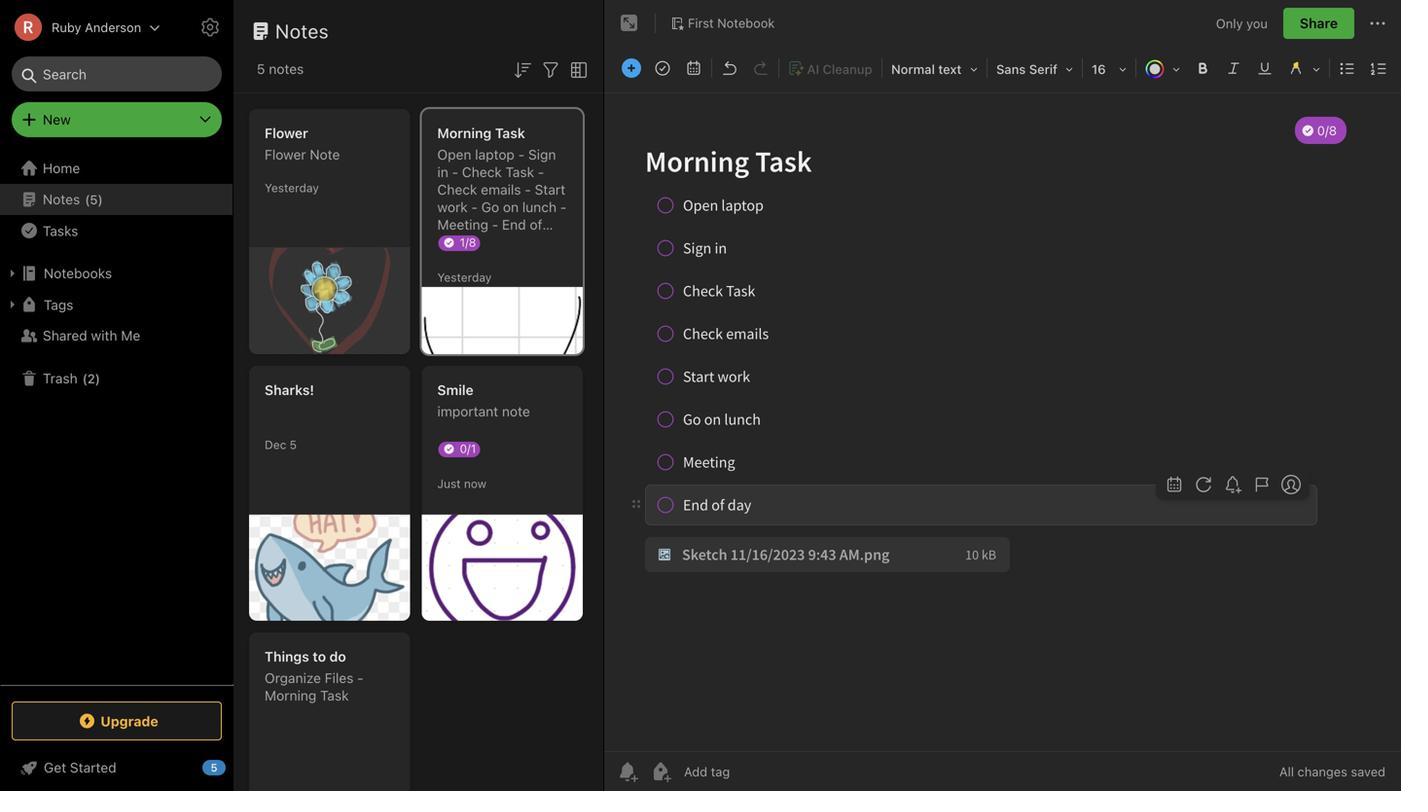 Task type: locate. For each thing, give the bounding box(es) containing it.
task image
[[649, 55, 676, 82]]

only
[[1216, 16, 1243, 30]]

Insert field
[[617, 55, 646, 82]]

task
[[495, 125, 525, 141], [506, 164, 534, 180], [320, 688, 349, 704]]

0 horizontal spatial yesterday
[[265, 181, 319, 195]]

important
[[437, 403, 498, 419]]

note window element
[[604, 0, 1401, 791]]

- up lunch
[[525, 182, 531, 198]]

notes for notes
[[275, 19, 329, 42]]

View options field
[[563, 56, 591, 82]]

upgrade
[[101, 713, 158, 729]]

laptop
[[475, 146, 515, 163]]

tree
[[0, 153, 234, 684]]

go
[[481, 199, 499, 215]]

first notebook
[[688, 16, 775, 30]]

( right trash
[[82, 371, 87, 386]]

normal
[[891, 62, 935, 76]]

Font family field
[[990, 55, 1080, 83]]

1 horizontal spatial notes
[[275, 19, 329, 42]]

thumbnail image
[[249, 248, 410, 354], [422, 287, 583, 354], [249, 515, 410, 621], [422, 515, 583, 621]]

0 vertical spatial morning
[[437, 125, 492, 141]]

flower down notes at the top left
[[265, 125, 308, 141]]

(
[[85, 192, 90, 207], [82, 371, 87, 386]]

flower
[[265, 125, 308, 141], [265, 146, 306, 163]]

- right files
[[357, 670, 364, 686]]

morning up "open"
[[437, 125, 492, 141]]

shared
[[43, 327, 87, 344]]

Add filters field
[[539, 56, 563, 82]]

tasks
[[43, 223, 78, 239]]

1/8
[[460, 236, 476, 249]]

smile
[[437, 382, 474, 398]]

None search field
[[25, 56, 208, 91]]

) down home link in the top left of the page
[[98, 192, 103, 207]]

5 right the dec
[[290, 438, 297, 452]]

text
[[939, 62, 962, 76]]

add filters image
[[539, 58, 563, 82]]

more actions image
[[1366, 12, 1390, 35]]

Help and Learning task checklist field
[[0, 752, 234, 783]]

More field
[[1395, 55, 1401, 82]]

) inside notes ( 5 )
[[98, 192, 103, 207]]

open
[[437, 146, 471, 163]]

notes
[[275, 19, 329, 42], [43, 191, 80, 207]]

Heading level field
[[885, 55, 985, 83]]

tags button
[[0, 289, 233, 320]]

1 vertical spatial morning
[[265, 688, 317, 704]]

things to do organize files - morning task
[[265, 649, 364, 704]]

1 horizontal spatial morning
[[437, 125, 492, 141]]

notes up notes at the top left
[[275, 19, 329, 42]]

1 horizontal spatial yesterday
[[437, 271, 492, 284]]

all changes saved
[[1280, 764, 1386, 779]]

note
[[310, 146, 340, 163]]

2 vertical spatial task
[[320, 688, 349, 704]]

just
[[437, 477, 461, 491]]

- down sign
[[538, 164, 544, 180]]

1 vertical spatial )
[[95, 371, 100, 386]]

1 vertical spatial yesterday
[[437, 271, 492, 284]]

end
[[502, 217, 526, 233]]

dec
[[265, 438, 286, 452]]

5 inside notes ( 5 )
[[90, 192, 98, 207]]

( down home link in the top left of the page
[[85, 192, 90, 207]]

tags
[[44, 297, 73, 313]]

) inside 'trash ( 2 )'
[[95, 371, 100, 386]]

task down files
[[320, 688, 349, 704]]

Highlight field
[[1281, 55, 1328, 83]]

Add tag field
[[682, 764, 828, 780]]

work
[[437, 199, 468, 215]]

0 vertical spatial (
[[85, 192, 90, 207]]

-
[[518, 146, 525, 163], [452, 164, 458, 180], [538, 164, 544, 180], [525, 182, 531, 198], [471, 199, 478, 215], [560, 199, 567, 215], [492, 217, 498, 233], [357, 670, 364, 686]]

yesterday down flower flower note
[[265, 181, 319, 195]]

italic image
[[1220, 55, 1248, 82]]

( for notes
[[85, 192, 90, 207]]

new button
[[12, 102, 222, 137]]

5 left the click to collapse icon on the bottom left of the page
[[211, 762, 218, 774]]

Account field
[[0, 8, 161, 47]]

- inside things to do organize files - morning task
[[357, 670, 364, 686]]

1 vertical spatial notes
[[43, 191, 80, 207]]

check up work
[[437, 182, 477, 198]]

2 flower from the top
[[265, 146, 306, 163]]

) right trash
[[95, 371, 100, 386]]

thumbnail image for flower note
[[249, 248, 410, 354]]

flower left note
[[265, 146, 306, 163]]

just now
[[437, 477, 487, 491]]

organize
[[265, 670, 321, 686]]

yesterday down 1/8
[[437, 271, 492, 284]]

0 horizontal spatial notes
[[43, 191, 80, 207]]

0 vertical spatial notes
[[275, 19, 329, 42]]

0 vertical spatial flower
[[265, 125, 308, 141]]

)
[[98, 192, 103, 207], [95, 371, 100, 386]]

5
[[257, 61, 265, 77], [90, 192, 98, 207], [290, 438, 297, 452], [211, 762, 218, 774]]

tasks button
[[0, 215, 233, 246]]

sans
[[997, 62, 1026, 76]]

do
[[330, 649, 346, 665]]

morning
[[437, 125, 492, 141], [265, 688, 317, 704]]

lunch
[[522, 199, 557, 215]]

normal text
[[891, 62, 962, 76]]

first notebook button
[[664, 10, 782, 37]]

0 vertical spatial )
[[98, 192, 103, 207]]

sans serif
[[997, 62, 1058, 76]]

task up emails
[[506, 164, 534, 180]]

notes down 'home'
[[43, 191, 80, 207]]

shared with me link
[[0, 320, 233, 351]]

1 vertical spatial flower
[[265, 146, 306, 163]]

0 vertical spatial task
[[495, 125, 525, 141]]

calendar event image
[[680, 55, 708, 82]]

emails
[[481, 182, 521, 198]]

Note Editor text field
[[604, 93, 1401, 751]]

notebook
[[717, 16, 775, 30]]

thumbnail image for important note
[[422, 515, 583, 621]]

with
[[91, 327, 117, 344]]

morning down organize
[[265, 688, 317, 704]]

check
[[462, 164, 502, 180], [437, 182, 477, 198]]

yesterday
[[265, 181, 319, 195], [437, 271, 492, 284]]

day
[[437, 234, 460, 250]]

note
[[502, 403, 530, 419]]

( inside 'trash ( 2 )'
[[82, 371, 87, 386]]

( inside notes ( 5 )
[[85, 192, 90, 207]]

check down laptop
[[462, 164, 502, 180]]

16
[[1092, 62, 1106, 76]]

upgrade button
[[12, 702, 222, 741]]

files
[[325, 670, 354, 686]]

smile important note
[[437, 382, 530, 419]]

get
[[44, 760, 66, 776]]

0 horizontal spatial morning
[[265, 688, 317, 704]]

Font size field
[[1085, 55, 1134, 83]]

notes inside tree
[[43, 191, 80, 207]]

on
[[503, 199, 519, 215]]

0/1
[[460, 442, 476, 455]]

to
[[313, 649, 326, 665]]

Font color field
[[1139, 55, 1187, 83]]

saved
[[1351, 764, 1386, 779]]

5 down home link in the top left of the page
[[90, 192, 98, 207]]

0 vertical spatial yesterday
[[265, 181, 319, 195]]

started
[[70, 760, 116, 776]]

trash
[[43, 370, 78, 386]]

task up laptop
[[495, 125, 525, 141]]

1 vertical spatial (
[[82, 371, 87, 386]]



Task type: describe. For each thing, give the bounding box(es) containing it.
trash ( 2 )
[[43, 370, 100, 386]]

5 left notes at the top left
[[257, 61, 265, 77]]

expand tags image
[[5, 297, 20, 312]]

) for trash
[[95, 371, 100, 386]]

in
[[437, 164, 448, 180]]

expand notebooks image
[[5, 266, 20, 281]]

underline image
[[1252, 55, 1279, 82]]

click to collapse image
[[226, 755, 241, 779]]

now
[[464, 477, 487, 491]]

notes for notes ( 5 )
[[43, 191, 80, 207]]

add tag image
[[649, 760, 673, 783]]

get started
[[44, 760, 116, 776]]

( for trash
[[82, 371, 87, 386]]

0 vertical spatial check
[[462, 164, 502, 180]]

5 inside the help and learning task checklist field
[[211, 762, 218, 774]]

1 flower from the top
[[265, 125, 308, 141]]

) for notes
[[98, 192, 103, 207]]

- right in
[[452, 164, 458, 180]]

notes ( 5 )
[[43, 191, 103, 207]]

notebooks
[[44, 265, 112, 281]]

home link
[[0, 153, 234, 184]]

add a reminder image
[[616, 760, 639, 783]]

meeting
[[437, 217, 488, 233]]

sharks!
[[265, 382, 314, 398]]

1 vertical spatial check
[[437, 182, 477, 198]]

bold image
[[1189, 55, 1217, 82]]

me
[[121, 327, 140, 344]]

Sort options field
[[511, 56, 534, 82]]

start
[[535, 182, 566, 198]]

Search text field
[[25, 56, 208, 91]]

More actions field
[[1366, 8, 1390, 39]]

- down start
[[560, 199, 567, 215]]

changes
[[1298, 764, 1348, 779]]

ruby
[[52, 20, 81, 35]]

all
[[1280, 764, 1294, 779]]

undo image
[[716, 55, 744, 82]]

- left "go"
[[471, 199, 478, 215]]

tree containing home
[[0, 153, 234, 684]]

first
[[688, 16, 714, 30]]

only you
[[1216, 16, 1268, 30]]

flower flower note
[[265, 125, 340, 163]]

serif
[[1029, 62, 1058, 76]]

morning inside morning task open laptop - sign in - check task - check emails - start work - go on lunch - meeting - end of day
[[437, 125, 492, 141]]

notebooks link
[[0, 258, 233, 289]]

anderson
[[85, 20, 141, 35]]

thumbnail image for open laptop - sign in - check task - check emails - start work - go on lunch - meeting - end of day
[[422, 287, 583, 354]]

numbered list image
[[1365, 55, 1393, 82]]

dec 5
[[265, 438, 297, 452]]

settings image
[[199, 16, 222, 39]]

bulleted list image
[[1334, 55, 1362, 82]]

2
[[87, 371, 95, 386]]

morning task open laptop - sign in - check task - check emails - start work - go on lunch - meeting - end of day
[[437, 125, 567, 250]]

things
[[265, 649, 309, 665]]

you
[[1247, 16, 1268, 30]]

1 vertical spatial task
[[506, 164, 534, 180]]

task inside things to do organize files - morning task
[[320, 688, 349, 704]]

share
[[1300, 15, 1338, 31]]

home
[[43, 160, 80, 176]]

ruby anderson
[[52, 20, 141, 35]]

expand note image
[[618, 12, 641, 35]]

5 notes
[[257, 61, 304, 77]]

shared with me
[[43, 327, 140, 344]]

morning inside things to do organize files - morning task
[[265, 688, 317, 704]]

of
[[530, 217, 543, 233]]

notes
[[269, 61, 304, 77]]

- down "go"
[[492, 217, 498, 233]]

sign
[[528, 146, 556, 163]]

- left sign
[[518, 146, 525, 163]]

new
[[43, 111, 71, 127]]

share button
[[1284, 8, 1355, 39]]



Task type: vqa. For each thing, say whether or not it's contained in the screenshot.
Flower Note thumbnail
yes



